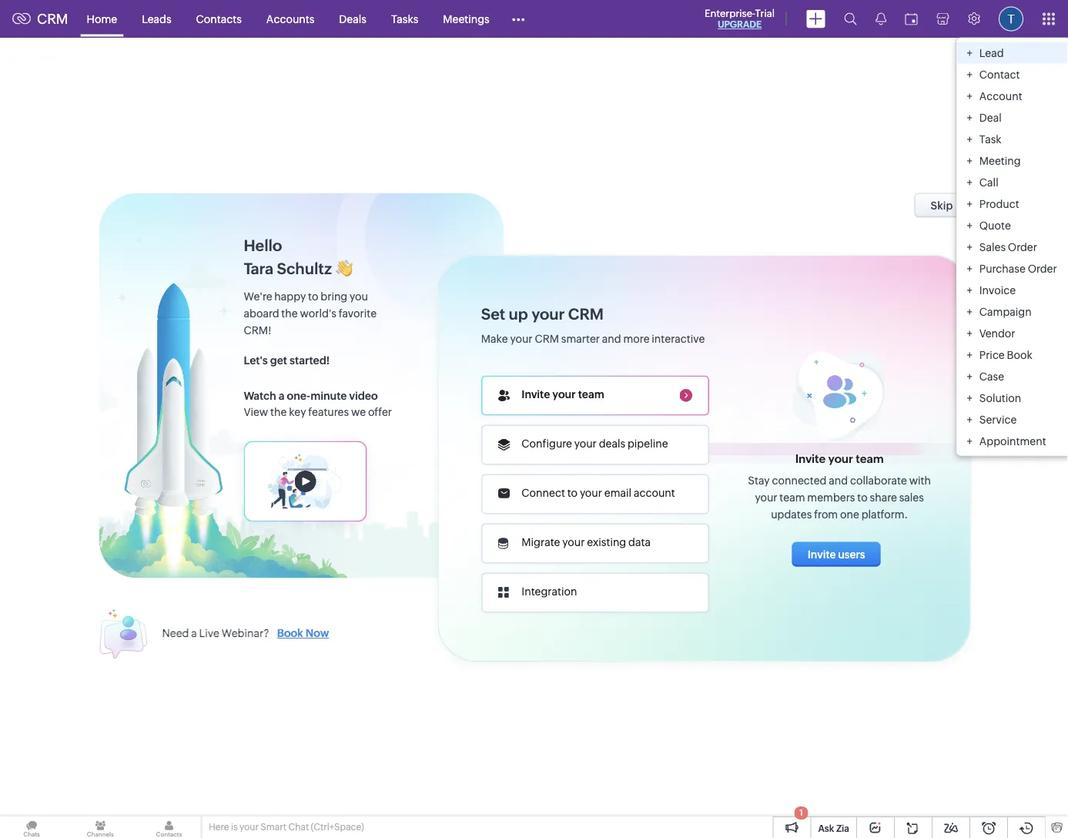 Task type: describe. For each thing, give the bounding box(es) containing it.
contacts
[[196, 13, 242, 25]]

4 menu item from the top
[[957, 107, 1068, 128]]

signals element
[[867, 0, 896, 38]]

video
[[349, 389, 378, 402]]

is
[[231, 822, 238, 832]]

your down the up
[[510, 333, 533, 345]]

11 menu item from the top
[[957, 258, 1068, 279]]

book inside menu item
[[1007, 349, 1033, 361]]

solution
[[980, 392, 1022, 404]]

email
[[605, 487, 632, 499]]

we're happy to bring you aboard the world's favorite crm!
[[244, 290, 377, 336]]

book now link
[[269, 627, 329, 639]]

1
[[800, 808, 803, 818]]

0 horizontal spatial team
[[578, 388, 604, 401]]

13 menu item from the top
[[957, 301, 1068, 322]]

1 vertical spatial crm
[[568, 305, 604, 323]]

a for live
[[191, 627, 197, 639]]

deals
[[339, 13, 367, 25]]

stay connected and collaborate with your team members to share sales updates from one platform.
[[748, 474, 931, 520]]

your left deals
[[574, 438, 597, 450]]

enterprise-
[[705, 7, 755, 19]]

+ for + campaign
[[967, 305, 973, 318]]

+ for + price book
[[967, 349, 973, 361]]

19 menu item from the top
[[957, 430, 1068, 452]]

invoice
[[980, 284, 1016, 296]]

a for one-
[[279, 389, 285, 402]]

your up stay connected and collaborate with your team members to share sales updates from one platform.
[[828, 452, 853, 466]]

meeting
[[980, 154, 1021, 167]]

+ for + lead
[[967, 47, 973, 59]]

tasks
[[391, 13, 418, 25]]

+ for + solution
[[967, 392, 973, 404]]

0 horizontal spatial crm
[[37, 11, 68, 27]]

campaign
[[980, 305, 1032, 318]]

1 vertical spatial team
[[856, 452, 884, 466]]

+ for + appointment
[[967, 435, 973, 447]]

create menu element
[[797, 0, 835, 37]]

favorite
[[339, 307, 377, 319]]

16 menu item from the top
[[957, 366, 1068, 387]]

+ for + quote
[[967, 219, 973, 231]]

deal
[[980, 111, 1002, 124]]

need a live webinar? book now
[[162, 627, 329, 639]]

smart
[[261, 822, 287, 832]]

+ service
[[967, 413, 1017, 426]]

+ sales order
[[967, 241, 1038, 253]]

started!
[[290, 354, 330, 366]]

2 menu item from the top
[[957, 64, 1068, 85]]

from
[[814, 508, 838, 520]]

data
[[629, 536, 651, 549]]

+ for + contact
[[967, 68, 973, 80]]

accounts link
[[254, 0, 327, 37]]

leads
[[142, 13, 171, 25]]

create menu image
[[807, 10, 826, 28]]

make your crm smarter and more interactive
[[481, 333, 705, 345]]

17 menu item from the top
[[957, 387, 1068, 409]]

+ purchase order
[[967, 262, 1057, 275]]

+ for + sales order
[[967, 241, 973, 253]]

meetings link
[[431, 0, 502, 37]]

+ solution
[[967, 392, 1022, 404]]

call
[[980, 176, 999, 188]]

5 menu item from the top
[[957, 128, 1068, 150]]

deals link
[[327, 0, 379, 37]]

14 menu item from the top
[[957, 322, 1068, 344]]

+ for + vendor
[[967, 327, 973, 339]]

+ lead
[[967, 47, 1004, 59]]

and inside stay connected and collaborate with your team members to share sales updates from one platform.
[[829, 474, 848, 486]]

need
[[162, 627, 189, 639]]

members
[[808, 491, 855, 503]]

+ quote
[[967, 219, 1011, 231]]

sales
[[980, 241, 1006, 253]]

+ case
[[967, 370, 1005, 382]]

appointment
[[980, 435, 1047, 447]]

one
[[840, 508, 860, 520]]

10 menu item from the top
[[957, 236, 1068, 258]]

profile image
[[999, 7, 1024, 31]]

set
[[481, 305, 506, 323]]

integration
[[522, 586, 577, 598]]

platform.
[[862, 508, 908, 520]]

connect
[[522, 487, 565, 499]]

+ for + account
[[967, 90, 973, 102]]

set up your crm
[[481, 305, 604, 323]]

interactive
[[652, 333, 705, 345]]

aboard
[[244, 307, 279, 319]]

migrate your existing data
[[522, 536, 651, 549]]

more
[[624, 333, 650, 345]]

trial
[[755, 7, 775, 19]]

minute
[[311, 389, 347, 402]]

happy
[[275, 290, 306, 302]]

12 menu item from the top
[[957, 279, 1068, 301]]

order for + sales order
[[1008, 241, 1038, 253]]

+ for + case
[[967, 370, 973, 382]]

search image
[[844, 12, 857, 25]]

+ price book
[[967, 349, 1033, 361]]

price
[[980, 349, 1005, 361]]

schultz
[[277, 260, 332, 277]]

2 vertical spatial crm
[[535, 333, 559, 345]]

+ for + invoice
[[967, 284, 973, 296]]

(ctrl+space)
[[311, 822, 364, 832]]

crm link
[[12, 11, 68, 27]]



Task type: locate. For each thing, give the bounding box(es) containing it.
3 menu item from the top
[[957, 85, 1068, 107]]

crm down set up your crm
[[535, 333, 559, 345]]

+ left 'invoice'
[[967, 284, 973, 296]]

the down happy
[[281, 307, 298, 319]]

18 + from the top
[[967, 413, 973, 426]]

users
[[838, 548, 866, 560]]

connected
[[772, 474, 827, 486]]

order up + purchase order
[[1008, 241, 1038, 253]]

skip
[[931, 199, 953, 211]]

configure your deals pipeline
[[522, 438, 668, 450]]

crm up 'smarter'
[[568, 305, 604, 323]]

bring
[[321, 290, 348, 302]]

+ for + product
[[967, 198, 973, 210]]

book right price
[[1007, 349, 1033, 361]]

+ for + call
[[967, 176, 973, 188]]

menu item up + purchase order
[[957, 236, 1068, 258]]

to left share
[[858, 491, 868, 503]]

menu item down the meeting
[[957, 171, 1068, 193]]

watch
[[244, 389, 276, 402]]

18 menu item from the top
[[957, 409, 1068, 430]]

menu item up the meeting
[[957, 128, 1068, 150]]

hello tara schultz
[[244, 236, 332, 277]]

menu item down vendor on the top of page
[[957, 344, 1068, 366]]

quote
[[980, 219, 1011, 231]]

webinar?
[[222, 627, 269, 639]]

1 vertical spatial invite
[[795, 452, 826, 466]]

team up 'updates'
[[780, 491, 805, 503]]

menu item down the campaign
[[957, 322, 1068, 344]]

1 vertical spatial order
[[1028, 262, 1057, 275]]

contact
[[980, 68, 1020, 80]]

1 horizontal spatial book
[[1007, 349, 1033, 361]]

8 menu item from the top
[[957, 193, 1068, 215]]

lead
[[980, 47, 1004, 59]]

your inside stay connected and collaborate with your team members to share sales updates from one platform.
[[755, 491, 778, 503]]

1 horizontal spatial and
[[829, 474, 848, 486]]

team up collaborate
[[856, 452, 884, 466]]

your
[[532, 305, 565, 323], [510, 333, 533, 345], [553, 388, 576, 401], [574, 438, 597, 450], [828, 452, 853, 466], [580, 487, 602, 499], [755, 491, 778, 503], [563, 536, 585, 549], [240, 822, 259, 832]]

+ vendor
[[967, 327, 1016, 339]]

+ left sales
[[967, 241, 973, 253]]

15 + from the top
[[967, 349, 973, 361]]

ask zia
[[818, 823, 850, 833]]

invite your team up "configure"
[[522, 388, 604, 401]]

smarter
[[561, 333, 600, 345]]

+ down + case
[[967, 392, 973, 404]]

+ up "+ vendor"
[[967, 305, 973, 318]]

invite left users
[[808, 548, 836, 560]]

deals
[[599, 438, 626, 450]]

menu item up account
[[957, 64, 1068, 85]]

+ up the + invoice
[[967, 262, 973, 275]]

skip button
[[915, 193, 969, 218]]

Other Modules field
[[502, 7, 535, 31]]

2 vertical spatial invite
[[808, 548, 836, 560]]

signals image
[[876, 12, 887, 25]]

profile element
[[990, 0, 1033, 37]]

menu item down account
[[957, 107, 1068, 128]]

migrate
[[522, 536, 560, 549]]

contacts link
[[184, 0, 254, 37]]

0 horizontal spatial a
[[191, 627, 197, 639]]

menu item up appointment
[[957, 409, 1068, 430]]

+ left the "deal"
[[967, 111, 973, 124]]

+ account
[[967, 90, 1023, 102]]

1 horizontal spatial crm
[[535, 333, 559, 345]]

pipeline
[[628, 438, 668, 450]]

4 + from the top
[[967, 111, 973, 124]]

view
[[244, 406, 268, 418]]

+
[[967, 47, 973, 59], [967, 68, 973, 80], [967, 90, 973, 102], [967, 111, 973, 124], [967, 133, 973, 145], [967, 154, 973, 167], [967, 176, 973, 188], [967, 198, 973, 210], [967, 219, 973, 231], [967, 241, 973, 253], [967, 262, 973, 275], [967, 284, 973, 296], [967, 305, 973, 318], [967, 327, 973, 339], [967, 349, 973, 361], [967, 370, 973, 382], [967, 392, 973, 404], [967, 413, 973, 426], [967, 435, 973, 447]]

7 menu item from the top
[[957, 171, 1068, 193]]

+ down + call
[[967, 198, 973, 210]]

let's get started!
[[244, 354, 330, 366]]

15 menu item from the top
[[957, 344, 1068, 366]]

+ for + purchase order
[[967, 262, 973, 275]]

0 vertical spatial a
[[279, 389, 285, 402]]

+ down + service
[[967, 435, 973, 447]]

menu item up solution
[[957, 366, 1068, 387]]

menu item down 'invoice'
[[957, 301, 1068, 322]]

+ product
[[967, 198, 1020, 210]]

+ for + meeting
[[967, 154, 973, 167]]

invite inside button
[[808, 548, 836, 560]]

order right 'purchase'
[[1028, 262, 1057, 275]]

0 vertical spatial invite
[[522, 388, 550, 401]]

+ left "task"
[[967, 133, 973, 145]]

your down stay
[[755, 491, 778, 503]]

accounts
[[266, 13, 315, 25]]

+ left call
[[967, 176, 973, 188]]

17 + from the top
[[967, 392, 973, 404]]

up
[[509, 305, 528, 323]]

order
[[1008, 241, 1038, 253], [1028, 262, 1057, 275]]

a left "live"
[[191, 627, 197, 639]]

6 menu item from the top
[[957, 150, 1068, 171]]

+ left case
[[967, 370, 973, 382]]

1 menu item from the top
[[957, 42, 1068, 64]]

2 horizontal spatial to
[[858, 491, 868, 503]]

+ meeting
[[967, 154, 1021, 167]]

1 vertical spatial invite your team
[[795, 452, 884, 466]]

existing
[[587, 536, 626, 549]]

1 horizontal spatial to
[[567, 487, 578, 499]]

share
[[870, 491, 897, 503]]

team
[[578, 388, 604, 401], [856, 452, 884, 466], [780, 491, 805, 503]]

menu item up quote
[[957, 193, 1068, 215]]

8 + from the top
[[967, 198, 973, 210]]

product
[[980, 198, 1020, 210]]

features
[[308, 406, 349, 418]]

menu item up contact
[[957, 42, 1068, 64]]

the for world's
[[281, 307, 298, 319]]

9 menu item from the top
[[957, 215, 1068, 236]]

get
[[270, 354, 287, 366]]

7 + from the top
[[967, 176, 973, 188]]

+ left quote
[[967, 219, 973, 231]]

+ for + service
[[967, 413, 973, 426]]

configure
[[522, 438, 572, 450]]

one-
[[287, 389, 311, 402]]

we
[[351, 406, 366, 418]]

+ up '+ deal'
[[967, 90, 973, 102]]

updates
[[771, 508, 812, 520]]

5 + from the top
[[967, 133, 973, 145]]

the inside we're happy to bring you aboard the world's favorite crm!
[[281, 307, 298, 319]]

2 horizontal spatial crm
[[568, 305, 604, 323]]

+ up + call
[[967, 154, 973, 167]]

chat
[[288, 822, 309, 832]]

0 vertical spatial the
[[281, 307, 298, 319]]

your right is
[[240, 822, 259, 832]]

menu item down service
[[957, 430, 1068, 452]]

+ left vendor on the top of page
[[967, 327, 973, 339]]

+ invoice
[[967, 284, 1016, 296]]

make
[[481, 333, 508, 345]]

hello
[[244, 236, 282, 254]]

home link
[[74, 0, 130, 37]]

collaborate
[[850, 474, 907, 486]]

0 vertical spatial team
[[578, 388, 604, 401]]

invite your team
[[522, 388, 604, 401], [795, 452, 884, 466]]

0 vertical spatial and
[[602, 333, 621, 345]]

and left the 'more'
[[602, 333, 621, 345]]

+ down + lead
[[967, 68, 973, 80]]

menu item up service
[[957, 387, 1068, 409]]

your up "configure"
[[553, 388, 576, 401]]

crm left home link
[[37, 11, 68, 27]]

calendar image
[[905, 13, 918, 25]]

2 + from the top
[[967, 68, 973, 80]]

1 vertical spatial and
[[829, 474, 848, 486]]

+ left price
[[967, 349, 973, 361]]

tara
[[244, 260, 274, 277]]

+ left lead
[[967, 47, 973, 59]]

16 + from the top
[[967, 370, 973, 382]]

account
[[634, 487, 675, 499]]

meetings
[[443, 13, 490, 25]]

now
[[306, 627, 329, 639]]

1 vertical spatial a
[[191, 627, 197, 639]]

we're
[[244, 290, 272, 302]]

1 horizontal spatial team
[[780, 491, 805, 503]]

3 + from the top
[[967, 90, 973, 102]]

2 horizontal spatial team
[[856, 452, 884, 466]]

+ left service
[[967, 413, 973, 426]]

1 vertical spatial book
[[277, 627, 303, 639]]

10 + from the top
[[967, 241, 973, 253]]

service
[[980, 413, 1017, 426]]

with
[[910, 474, 931, 486]]

menu item down + purchase order
[[957, 279, 1068, 301]]

menu item down contact
[[957, 85, 1068, 107]]

search element
[[835, 0, 867, 38]]

key
[[289, 406, 306, 418]]

the
[[281, 307, 298, 319], [270, 406, 287, 418]]

here is your smart chat (ctrl+space)
[[209, 822, 364, 832]]

1 horizontal spatial a
[[279, 389, 285, 402]]

invite up connected
[[795, 452, 826, 466]]

1 + from the top
[[967, 47, 973, 59]]

here
[[209, 822, 229, 832]]

1 vertical spatial the
[[270, 406, 287, 418]]

world's
[[300, 307, 337, 319]]

0 vertical spatial invite your team
[[522, 388, 604, 401]]

0 vertical spatial book
[[1007, 349, 1033, 361]]

14 + from the top
[[967, 327, 973, 339]]

account
[[980, 90, 1023, 102]]

invite
[[522, 388, 550, 401], [795, 452, 826, 466], [808, 548, 836, 560]]

stay
[[748, 474, 770, 486]]

crm!
[[244, 324, 272, 336]]

sales
[[899, 491, 924, 503]]

invite up "configure"
[[522, 388, 550, 401]]

13 + from the top
[[967, 305, 973, 318]]

offer
[[368, 406, 392, 418]]

order for + purchase order
[[1028, 262, 1057, 275]]

a left one-
[[279, 389, 285, 402]]

book left now
[[277, 627, 303, 639]]

0 horizontal spatial and
[[602, 333, 621, 345]]

2 vertical spatial team
[[780, 491, 805, 503]]

0 vertical spatial order
[[1008, 241, 1038, 253]]

0 horizontal spatial invite your team
[[522, 388, 604, 401]]

9 + from the top
[[967, 219, 973, 231]]

tasks link
[[379, 0, 431, 37]]

to right connect
[[567, 487, 578, 499]]

invite users button
[[792, 542, 881, 567]]

+ contact
[[967, 68, 1020, 80]]

channels image
[[69, 817, 132, 838]]

12 + from the top
[[967, 284, 973, 296]]

menu item down + sales order
[[957, 258, 1068, 279]]

0 vertical spatial crm
[[37, 11, 68, 27]]

to inside stay connected and collaborate with your team members to share sales updates from one platform.
[[858, 491, 868, 503]]

home
[[87, 13, 117, 25]]

team inside stay connected and collaborate with your team members to share sales updates from one platform.
[[780, 491, 805, 503]]

a inside the watch a one-minute video view the key features we offer
[[279, 389, 285, 402]]

menu item up + sales order
[[957, 215, 1068, 236]]

you
[[350, 290, 368, 302]]

contacts image
[[137, 817, 201, 838]]

the for key
[[270, 406, 287, 418]]

chats image
[[0, 817, 63, 838]]

menu item down "task"
[[957, 150, 1068, 171]]

19 + from the top
[[967, 435, 973, 447]]

the inside the watch a one-minute video view the key features we offer
[[270, 406, 287, 418]]

case
[[980, 370, 1005, 382]]

+ for + deal
[[967, 111, 973, 124]]

live
[[199, 627, 219, 639]]

your right the up
[[532, 305, 565, 323]]

team up configure your deals pipeline
[[578, 388, 604, 401]]

connect to your email account
[[522, 487, 675, 499]]

purchase
[[980, 262, 1026, 275]]

your left email
[[580, 487, 602, 499]]

menu item
[[957, 42, 1068, 64], [957, 64, 1068, 85], [957, 85, 1068, 107], [957, 107, 1068, 128], [957, 128, 1068, 150], [957, 150, 1068, 171], [957, 171, 1068, 193], [957, 193, 1068, 215], [957, 215, 1068, 236], [957, 236, 1068, 258], [957, 258, 1068, 279], [957, 279, 1068, 301], [957, 301, 1068, 322], [957, 322, 1068, 344], [957, 344, 1068, 366], [957, 366, 1068, 387], [957, 387, 1068, 409], [957, 409, 1068, 430], [957, 430, 1068, 452]]

11 + from the top
[[967, 262, 973, 275]]

6 + from the top
[[967, 154, 973, 167]]

1 horizontal spatial invite your team
[[795, 452, 884, 466]]

to inside we're happy to bring you aboard the world's favorite crm!
[[308, 290, 318, 302]]

your right migrate at bottom
[[563, 536, 585, 549]]

0 horizontal spatial to
[[308, 290, 318, 302]]

0 horizontal spatial book
[[277, 627, 303, 639]]

task
[[980, 133, 1002, 145]]

and up members
[[829, 474, 848, 486]]

to up world's
[[308, 290, 318, 302]]

+ for + task
[[967, 133, 973, 145]]

+ call
[[967, 176, 999, 188]]

invite your team up stay connected and collaborate with your team members to share sales updates from one platform.
[[795, 452, 884, 466]]

the left key
[[270, 406, 287, 418]]



Task type: vqa. For each thing, say whether or not it's contained in the screenshot.
the Enterprise-
yes



